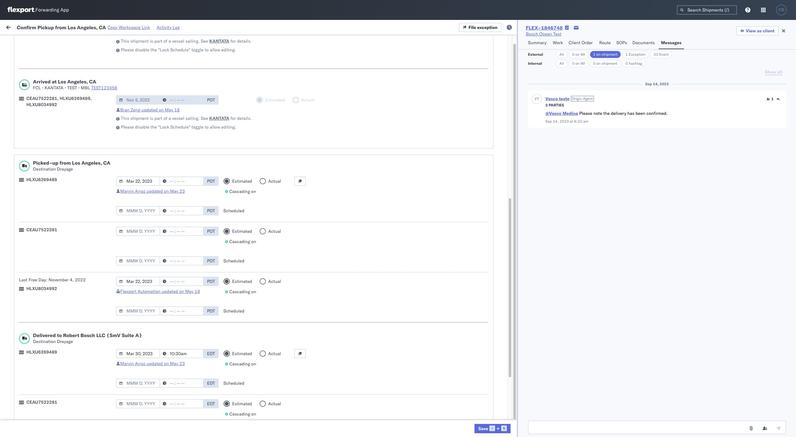 Task type: vqa. For each thing, say whether or not it's contained in the screenshot.
third 'EDT' from the bottom
yes



Task type: locate. For each thing, give the bounding box(es) containing it.
confirm pickup from los angeles, ca copy workspace link
[[17, 24, 150, 30]]

this down the copy workspace link button
[[121, 38, 129, 44]]

1 estimated from the top
[[232, 178, 252, 184]]

1 vertical spatial part
[[154, 115, 163, 121]]

flexport
[[120, 289, 137, 294]]

this down bran
[[121, 115, 129, 121]]

1 vertical spatial destination
[[33, 339, 56, 344]]

0 vertical spatial edt
[[207, 351, 215, 356]]

1 -- : -- -- text field from the top
[[160, 177, 204, 186]]

updated for flexport automation updated on may 18 button
[[162, 289, 178, 294]]

MMM D, YYYY text field
[[116, 227, 160, 236], [116, 256, 160, 266], [116, 379, 160, 388]]

last
[[19, 277, 27, 283]]

2 vertical spatial edt
[[207, 401, 215, 407]]

0
[[573, 52, 575, 57], [573, 61, 575, 66], [594, 61, 596, 66], [626, 61, 628, 66]]

cascading on
[[230, 189, 256, 194], [230, 239, 256, 244], [230, 289, 256, 294], [230, 361, 256, 367], [230, 411, 256, 417]]

• left test
[[65, 85, 66, 91]]

1 exception
[[626, 52, 646, 57]]

0 vertical spatial vessel
[[172, 38, 184, 44]]

2 see from the top
[[201, 115, 208, 121]]

1 vertical spatial from
[[60, 160, 71, 166]]

vessel
[[172, 38, 184, 44], [172, 115, 184, 121]]

drayage down up
[[57, 166, 73, 172]]

a down bran zeng updated on may 18
[[169, 115, 171, 121]]

1 see from the top
[[201, 38, 208, 44]]

0 vertical spatial kantata link
[[209, 38, 230, 44]]

0 horizontal spatial sep
[[546, 119, 552, 124]]

14, down the @vasco
[[553, 119, 559, 124]]

sep down the @vasco
[[546, 119, 552, 124]]

updated for marvin arroz updated on may 23 button related to picked-up from los angeles, ca
[[147, 188, 163, 194]]

1 vertical spatial at
[[570, 119, 574, 124]]

2 scheduled from the top
[[224, 258, 245, 264]]

0 horizontal spatial bosch
[[81, 332, 95, 338]]

2 a from the top
[[169, 115, 171, 121]]

0 vertical spatial from
[[55, 24, 66, 30]]

destination inside picked-up from los angeles, ca destination drayage
[[33, 166, 56, 172]]

14, up confirmed.
[[654, 82, 659, 86]]

hlxu6269489 down "picked-"
[[26, 177, 57, 182]]

hlxu8034992 down ceau7522281, on the left of the page
[[26, 102, 57, 107]]

bosch ocean test
[[526, 31, 562, 37]]

1 inside button
[[772, 97, 775, 101]]

sep up 'been'
[[646, 82, 653, 86]]

6 pdt from the top
[[207, 279, 215, 284]]

6 mmm d, yyyy text field from the top
[[116, 349, 160, 358]]

1 vertical spatial 0 on wi
[[573, 61, 586, 66]]

arroz for picked-up from los angeles, ca
[[135, 188, 146, 194]]

0 horizontal spatial 2023
[[560, 119, 569, 124]]

1846748
[[542, 25, 563, 31]]

0 horizontal spatial 14,
[[553, 119, 559, 124]]

bosch left llc
[[81, 332, 95, 338]]

from right up
[[60, 160, 71, 166]]

documents
[[633, 40, 656, 45]]

2 -- : -- -- text field from the top
[[160, 256, 204, 266]]

2 0 on wi from the top
[[573, 61, 586, 66]]

1 please disable the "lock schedule" toggle to allow editing. from the top
[[121, 47, 236, 53]]

0 vertical spatial kantata
[[209, 38, 230, 44]]

please
[[121, 47, 134, 53], [580, 111, 593, 116], [121, 124, 134, 130]]

marvin arroz updated on may 23 button for delivered to robert bosch llc (smv suite a)
[[120, 361, 185, 366]]

1 for on
[[594, 52, 596, 57]]

hlxu8034992 down day:
[[26, 286, 57, 291]]

1 vertical spatial schedule"
[[171, 124, 191, 130]]

flexport. image
[[7, 7, 35, 13]]

1 vertical spatial marvin arroz updated on may 23
[[120, 361, 185, 366]]

-- : -- -- text field
[[160, 95, 204, 105], [160, 256, 204, 266], [160, 306, 204, 316], [160, 379, 204, 388]]

1 vessel from the top
[[172, 38, 184, 44]]

4 pdt from the top
[[207, 228, 215, 234]]

zeng
[[131, 107, 140, 113]]

at
[[52, 78, 57, 85], [570, 119, 574, 124]]

1 vertical spatial disable
[[135, 124, 149, 130]]

1 hlxu6269489 from the top
[[26, 177, 57, 182]]

1 vertical spatial all button
[[557, 60, 568, 67]]

ceau7522281,
[[26, 96, 59, 101]]

shipment down 1 on shipment
[[602, 61, 618, 66]]

0 vertical spatial 18
[[175, 107, 180, 113]]

2 mmm d, yyyy text field from the top
[[116, 256, 160, 266]]

1 all from the top
[[560, 52, 565, 57]]

1 a from the top
[[169, 38, 171, 44]]

1 vertical spatial for
[[231, 115, 236, 121]]

33 event
[[654, 52, 669, 57]]

0 vertical spatial part
[[154, 38, 163, 44]]

actual for flexport automation updated on may 18 button
[[269, 279, 281, 284]]

drayage
[[57, 166, 73, 172], [57, 339, 73, 344]]

1 horizontal spatial at
[[570, 119, 574, 124]]

1 vertical spatial allow
[[210, 124, 220, 130]]

0 horizontal spatial 18
[[175, 107, 180, 113]]

los right up
[[72, 160, 80, 166]]

1 vertical spatial kantata
[[45, 85, 64, 91]]

1 horizontal spatial 14,
[[654, 82, 659, 86]]

pickup
[[37, 24, 54, 30]]

1 -- : -- -- text field from the top
[[160, 95, 204, 105]]

drayage inside delivered to robert bosch llc (smv suite a) destination drayage
[[57, 339, 73, 344]]

hlxu6269489 for delivered
[[26, 349, 57, 355]]

1 vertical spatial see
[[201, 115, 208, 121]]

2 arroz from the top
[[135, 361, 146, 366]]

2 of from the top
[[164, 115, 168, 121]]

order
[[582, 40, 593, 45]]

los inside picked-up from los angeles, ca destination drayage
[[72, 160, 80, 166]]

is for first kantata link from the top
[[150, 38, 153, 44]]

18
[[175, 107, 180, 113], [195, 289, 200, 294]]

of
[[164, 38, 168, 44], [164, 115, 168, 121]]

details.
[[237, 38, 252, 44], [237, 115, 252, 121]]

drayage inside picked-up from los angeles, ca destination drayage
[[57, 166, 73, 172]]

2 • from the left
[[65, 85, 66, 91]]

4 scheduled from the top
[[224, 380, 245, 386]]

1 vertical spatial kantata link
[[209, 115, 230, 121]]

1 this shipment is part of a vessel sailing. see kantata for details. from the top
[[121, 38, 252, 44]]

@vasco medina button
[[546, 111, 579, 116]]

6 -- : -- -- text field from the top
[[160, 399, 204, 408]]

"lock down "activity"
[[158, 47, 169, 53]]

5 cascading on from the top
[[230, 411, 256, 417]]

summary
[[529, 40, 547, 45]]

2 horizontal spatial 1
[[772, 97, 775, 101]]

1 vertical spatial is
[[150, 115, 153, 121]]

hlxu6269489
[[26, 177, 57, 182], [26, 349, 57, 355]]

1 arroz from the top
[[135, 188, 146, 194]]

2 vertical spatial angeles,
[[81, 160, 102, 166]]

kantata inside arrived at los angeles, ca fcl • kantata • test • mbl test123456
[[45, 85, 64, 91]]

at right arrived
[[52, 78, 57, 85]]

hlxu8034992
[[26, 102, 57, 107], [26, 286, 57, 291]]

ca
[[99, 24, 106, 30], [89, 78, 96, 85], [103, 160, 110, 166]]

part down bran zeng updated on may 18 button
[[154, 115, 163, 121]]

schedule"
[[171, 47, 191, 53], [171, 124, 191, 130]]

all button for internal
[[557, 60, 568, 67]]

2 horizontal spatial •
[[78, 85, 80, 91]]

4 estimated from the top
[[232, 351, 252, 356]]

0 on wi for 1
[[573, 52, 586, 57]]

1 vertical spatial sailing.
[[186, 115, 200, 121]]

1 of from the top
[[164, 38, 168, 44]]

1 vertical spatial toggle
[[192, 124, 204, 130]]

0 horizontal spatial •
[[42, 85, 43, 91]]

0 horizontal spatial at
[[52, 78, 57, 85]]

1 for exception
[[626, 52, 628, 57]]

marvin for ca
[[120, 188, 134, 194]]

disable down zeng at the left
[[135, 124, 149, 130]]

robert
[[63, 332, 79, 338]]

1 vertical spatial 14,
[[553, 119, 559, 124]]

18 for flexport automation updated on may 18
[[195, 289, 200, 294]]

1 pdt from the top
[[207, 97, 215, 103]]

2 all from the top
[[560, 61, 565, 66]]

destination down "picked-"
[[33, 166, 56, 172]]

bosch inside delivered to robert bosch llc (smv suite a) destination drayage
[[81, 332, 95, 338]]

sops
[[617, 40, 628, 45]]

1 scheduled from the top
[[224, 208, 245, 214]]

0 vertical spatial wi
[[581, 52, 586, 57]]

cascading
[[230, 189, 250, 194], [230, 239, 250, 244], [230, 289, 250, 294], [230, 361, 250, 367], [230, 411, 250, 417]]

18 for bran zeng updated on may 18
[[175, 107, 180, 113]]

0 vertical spatial of
[[164, 38, 168, 44]]

3 estimated from the top
[[232, 279, 252, 284]]

2 vertical spatial ca
[[103, 160, 110, 166]]

los down the app
[[68, 24, 76, 30]]

flex-1846748 link
[[526, 25, 563, 31]]

2 -- : -- -- text field from the top
[[160, 206, 204, 215]]

1 vertical spatial sep
[[546, 119, 552, 124]]

1 vertical spatial this
[[121, 115, 129, 121]]

0 vertical spatial hlxu8034992
[[26, 102, 57, 107]]

1 marvin from the top
[[120, 188, 134, 194]]

the down "activity"
[[151, 47, 157, 53]]

vessel down bran zeng updated on may 18
[[172, 115, 184, 121]]

updated for delivered to robert bosch llc (smv suite a) marvin arroz updated on may 23 button
[[147, 361, 163, 366]]

1 marvin arroz updated on may 23 from the top
[[120, 188, 185, 194]]

marvin
[[120, 188, 134, 194], [120, 361, 134, 366]]

0 vertical spatial at
[[52, 78, 57, 85]]

•
[[42, 85, 43, 91], [65, 85, 66, 91], [78, 85, 80, 91]]

0 vertical spatial all button
[[557, 51, 568, 58]]

all button for external
[[557, 51, 568, 58]]

0 vertical spatial see
[[201, 38, 208, 44]]

ca inside arrived at los angeles, ca fcl • kantata • test • mbl test123456
[[89, 78, 96, 85]]

1 vertical spatial mmm d, yyyy text field
[[116, 256, 160, 266]]

1 part from the top
[[154, 38, 163, 44]]

bosch down flex-
[[526, 31, 539, 37]]

at inside @vasco medina please note the delivery has been confirmed. sep 14, 2023 at 6:10 am
[[570, 119, 574, 124]]

from right pickup
[[55, 24, 66, 30]]

0 vertical spatial 2023
[[660, 82, 670, 86]]

app
[[60, 7, 69, 13]]

1 vertical spatial hlxu6269489
[[26, 349, 57, 355]]

(smv
[[107, 332, 121, 338]]

am
[[584, 119, 589, 124]]

angeles, inside picked-up from los angeles, ca destination drayage
[[81, 160, 102, 166]]

bosch inside "link"
[[526, 31, 539, 37]]

1 vertical spatial marvin
[[120, 361, 134, 366]]

event
[[660, 52, 669, 57]]

actual
[[269, 178, 281, 184], [269, 228, 281, 234], [269, 279, 281, 284], [269, 351, 281, 356], [269, 401, 281, 407]]

0 vertical spatial for
[[231, 38, 236, 44]]

kantata link
[[209, 38, 230, 44], [209, 115, 230, 121]]

pdt for -- : -- -- text field for first mmm d, yyyy text field from the top of the page
[[207, 228, 215, 234]]

0 vertical spatial please disable the "lock schedule" toggle to allow editing.
[[121, 47, 236, 53]]

0 vertical spatial allow
[[210, 47, 220, 53]]

please up am
[[580, 111, 593, 116]]

of for first kantata link from the top
[[164, 38, 168, 44]]

november
[[49, 277, 69, 283]]

1 vertical spatial a
[[169, 115, 171, 121]]

this shipment is part of a vessel sailing. see kantata for details. for 1st kantata link from the bottom
[[121, 115, 252, 121]]

1 vertical spatial "lock
[[158, 124, 169, 130]]

0 vertical spatial schedule"
[[171, 47, 191, 53]]

shipment down link
[[130, 38, 149, 44]]

None text field
[[529, 421, 787, 434]]

bran zeng updated on may 18 button
[[120, 107, 180, 113]]

1 vertical spatial please
[[580, 111, 593, 116]]

2 hlxu8034992 from the top
[[26, 286, 57, 291]]

0 vertical spatial details.
[[237, 38, 252, 44]]

hlxu6269489 down delivered
[[26, 349, 57, 355]]

2023 inside @vasco medina please note the delivery has been confirmed. sep 14, 2023 at 6:10 am
[[560, 119, 569, 124]]

0 vertical spatial bosch
[[526, 31, 539, 37]]

a for 1st kantata link from the bottom
[[169, 115, 171, 121]]

pdt for third -- : -- -- text box from the bottom of the page
[[207, 258, 215, 264]]

2 ceau7522281 from the top
[[26, 399, 57, 405]]

"lock down bran zeng updated on may 18
[[158, 124, 169, 130]]

edt
[[207, 351, 215, 356], [207, 380, 215, 386], [207, 401, 215, 407]]

as
[[758, 28, 763, 34]]

a down activity log
[[169, 38, 171, 44]]

the down bran zeng updated on may 18 button
[[151, 124, 157, 130]]

1 vertical spatial all
[[560, 61, 565, 66]]

actual for marvin arroz updated on may 23 button related to picked-up from los angeles, ca
[[269, 178, 281, 184]]

2 destination from the top
[[33, 339, 56, 344]]

2 vertical spatial los
[[72, 160, 80, 166]]

part down "activity"
[[154, 38, 163, 44]]

1 0 on wi from the top
[[573, 52, 586, 57]]

is down bran zeng updated on may 18 button
[[150, 115, 153, 121]]

2 marvin arroz updated on may 23 button from the top
[[120, 361, 185, 366]]

3 mmm d, yyyy text field from the top
[[116, 379, 160, 388]]

2023 down event
[[660, 82, 670, 86]]

4 cascading on from the top
[[230, 361, 256, 367]]

1 horizontal spatial 1
[[626, 52, 628, 57]]

wi for 1
[[581, 52, 586, 57]]

1 vertical spatial please disable the "lock schedule" toggle to allow editing.
[[121, 124, 236, 130]]

0 vertical spatial drayage
[[57, 166, 73, 172]]

automation
[[138, 289, 161, 294]]

2 toggle from the top
[[192, 124, 204, 130]]

1 vertical spatial editing.
[[222, 124, 236, 130]]

activity
[[157, 24, 172, 30]]

los inside arrived at los angeles, ca fcl • kantata • test • mbl test123456
[[58, 78, 66, 85]]

1 • from the left
[[42, 85, 43, 91]]

2 for from the top
[[231, 115, 236, 121]]

1 for from the top
[[231, 38, 236, 44]]

0 on wi for 0
[[573, 61, 586, 66]]

0 horizontal spatial 1
[[594, 52, 596, 57]]

0 vertical spatial 14,
[[654, 82, 659, 86]]

shipment down zeng at the left
[[130, 115, 149, 121]]

part
[[154, 38, 163, 44], [154, 115, 163, 121]]

scheduled
[[224, 208, 245, 214], [224, 258, 245, 264], [224, 308, 245, 314], [224, 380, 245, 386]]

2 all button from the top
[[557, 60, 568, 67]]

at left 6:10
[[570, 119, 574, 124]]

0 vertical spatial to
[[205, 47, 209, 53]]

0 vertical spatial marvin
[[120, 188, 134, 194]]

los for pickup
[[68, 24, 76, 30]]

vessel for 1st kantata link from the bottom
[[172, 115, 184, 121]]

2 marvin from the top
[[120, 361, 134, 366]]

of down "activity"
[[164, 38, 168, 44]]

please inside @vasco medina please note the delivery has been confirmed. sep 14, 2023 at 6:10 am
[[580, 111, 593, 116]]

2 wi from the top
[[581, 61, 586, 66]]

1 horizontal spatial 2023
[[660, 82, 670, 86]]

ca inside picked-up from los angeles, ca destination drayage
[[103, 160, 110, 166]]

day:
[[38, 277, 47, 283]]

pdt for -- : -- -- text field related to third mmm d, yyyy text box from the top
[[207, 208, 215, 214]]

0 vertical spatial mmm d, yyyy text field
[[116, 227, 160, 236]]

3 actual from the top
[[269, 279, 281, 284]]

2 vessel from the top
[[172, 115, 184, 121]]

2023 down the @vasco medina button
[[560, 119, 569, 124]]

1 destination from the top
[[33, 166, 56, 172]]

vessel for first kantata link from the top
[[172, 38, 184, 44]]

from
[[55, 24, 66, 30], [60, 160, 71, 166]]

exception
[[478, 24, 498, 30]]

1
[[594, 52, 596, 57], [626, 52, 628, 57], [772, 97, 775, 101]]

1 vertical spatial bosch
[[81, 332, 95, 338]]

2 vertical spatial to
[[57, 332, 62, 338]]

0 vertical spatial ceau7522281
[[26, 227, 57, 233]]

1 vertical spatial details.
[[237, 115, 252, 121]]

2 "lock from the top
[[158, 124, 169, 130]]

3 pdt from the top
[[207, 208, 215, 214]]

• right fcl
[[42, 85, 43, 91]]

-- : -- -- text field
[[160, 177, 204, 186], [160, 206, 204, 215], [160, 227, 204, 236], [160, 277, 204, 286], [160, 349, 204, 358], [160, 399, 204, 408]]

wi for 0
[[581, 61, 586, 66]]

all button
[[557, 51, 568, 58], [557, 60, 568, 67]]

0 vertical spatial this shipment is part of a vessel sailing. see kantata for details.
[[121, 38, 252, 44]]

destination down delivered
[[33, 339, 56, 344]]

los up ceau7522281, hlxu6269489, hlxu8034992
[[58, 78, 66, 85]]

see for first kantata link from the top
[[201, 38, 208, 44]]

test123456
[[91, 85, 117, 91]]

2 actual from the top
[[269, 228, 281, 234]]

angeles, inside arrived at los angeles, ca fcl • kantata • test • mbl test123456
[[67, 78, 88, 85]]

2 details. from the top
[[237, 115, 252, 121]]

1 vertical spatial of
[[164, 115, 168, 121]]

pdt for sixth mmm d, yyyy text box from the bottom of the page's -- : -- -- text field
[[207, 178, 215, 184]]

0 vertical spatial the
[[151, 47, 157, 53]]

1 all button from the top
[[557, 51, 568, 58]]

vessel down log
[[172, 38, 184, 44]]

5 -- : -- -- text field from the top
[[160, 349, 204, 358]]

-- : -- -- text field for 6th mmm d, yyyy text box from the top
[[160, 349, 204, 358]]

please down bran
[[121, 124, 134, 130]]

1 horizontal spatial bosch
[[526, 31, 539, 37]]

0 on wi
[[573, 52, 586, 57], [573, 61, 586, 66]]

1 vertical spatial hlxu8034992
[[26, 286, 57, 291]]

1 vertical spatial the
[[604, 111, 610, 116]]

from inside picked-up from los angeles, ca destination drayage
[[60, 160, 71, 166]]

bran
[[120, 107, 130, 113]]

3 scheduled from the top
[[224, 308, 245, 314]]

2 kantata link from the top
[[209, 115, 230, 121]]

1 vertical spatial ca
[[89, 78, 96, 85]]

2 this shipment is part of a vessel sailing. see kantata for details. from the top
[[121, 115, 252, 121]]

3 mmm d, yyyy text field from the top
[[116, 206, 160, 215]]

drayage down robert
[[57, 339, 73, 344]]

7 mmm d, yyyy text field from the top
[[116, 399, 160, 408]]

2 drayage from the top
[[57, 339, 73, 344]]

2 please disable the "lock schedule" toggle to allow editing. from the top
[[121, 124, 236, 130]]

1 schedule" from the top
[[171, 47, 191, 53]]

1 details. from the top
[[237, 38, 252, 44]]

this shipment is part of a vessel sailing. see kantata for details.
[[121, 38, 252, 44], [121, 115, 252, 121]]

0 vertical spatial angeles,
[[77, 24, 98, 30]]

1 vertical spatial 2023
[[560, 119, 569, 124]]

is down link
[[150, 38, 153, 44]]

destination inside delivered to robert bosch llc (smv suite a) destination drayage
[[33, 339, 56, 344]]

arrived at los angeles, ca fcl • kantata • test • mbl test123456
[[33, 78, 117, 91]]

1 horizontal spatial •
[[65, 85, 66, 91]]

2 is from the top
[[150, 115, 153, 121]]

may
[[165, 107, 173, 113], [170, 188, 179, 194], [185, 289, 194, 294], [170, 361, 179, 366]]

arroz for delivered to robert bosch llc (smv suite a)
[[135, 361, 146, 366]]

0 vertical spatial toggle
[[192, 47, 204, 53]]

Search Shipments (/) text field
[[678, 5, 738, 15]]

0 vertical spatial hlxu6269489
[[26, 177, 57, 182]]

2 pdt from the top
[[207, 178, 215, 184]]

MMM D, YYYY text field
[[116, 95, 160, 105], [116, 177, 160, 186], [116, 206, 160, 215], [116, 277, 160, 286], [116, 306, 160, 316], [116, 349, 160, 358], [116, 399, 160, 408]]

2 hlxu6269489 from the top
[[26, 349, 57, 355]]

v t
[[535, 96, 540, 101]]

0 vertical spatial los
[[68, 24, 76, 30]]

0 vertical spatial arroz
[[135, 188, 146, 194]]

0 vertical spatial all
[[560, 52, 565, 57]]

from for pickup
[[55, 24, 66, 30]]

23 for picked-up from los angeles, ca
[[180, 188, 185, 194]]

1 wi from the top
[[581, 52, 586, 57]]

please down the copy workspace link button
[[121, 47, 134, 53]]

a for first kantata link from the top
[[169, 38, 171, 44]]

the right note
[[604, 111, 610, 116]]

0 vertical spatial "lock
[[158, 47, 169, 53]]

shipment
[[130, 38, 149, 44], [602, 52, 618, 57], [602, 61, 618, 66], [130, 115, 149, 121]]

os button
[[775, 3, 789, 17]]

marvin arroz updated on may 23 for delivered to robert bosch llc (smv suite a)
[[120, 361, 185, 366]]

2 allow from the top
[[210, 124, 220, 130]]

view as client
[[747, 28, 775, 34]]

1 vertical spatial ceau7522281
[[26, 399, 57, 405]]

1 marvin arroz updated on may 23 button from the top
[[120, 188, 185, 194]]

flexport automation updated on may 18 button
[[120, 289, 200, 294]]

0 vertical spatial a
[[169, 38, 171, 44]]

0 vertical spatial editing.
[[222, 47, 236, 53]]

• left the mbl
[[78, 85, 80, 91]]

1 this from the top
[[121, 38, 129, 44]]

7 pdt from the top
[[207, 308, 215, 314]]

0 vertical spatial marvin arroz updated on may 23 button
[[120, 188, 185, 194]]

of down bran zeng updated on may 18
[[164, 115, 168, 121]]

disable down link
[[135, 47, 149, 53]]

1 drayage from the top
[[57, 166, 73, 172]]



Task type: describe. For each thing, give the bounding box(es) containing it.
3 • from the left
[[78, 85, 80, 91]]

2 edt from the top
[[207, 380, 215, 386]]

1 allow from the top
[[210, 47, 220, 53]]

is for 1st kantata link from the bottom
[[150, 115, 153, 121]]

estimated for delivered to robert bosch llc (smv suite a) marvin arroz updated on may 23 button
[[232, 351, 252, 356]]

forwarding app
[[35, 7, 69, 13]]

3 -- : -- -- text field from the top
[[160, 306, 204, 316]]

3 cascading from the top
[[230, 289, 250, 294]]

all for external
[[560, 52, 565, 57]]

14, inside @vasco medina please note the delivery has been confirmed. sep 14, 2023 at 6:10 am
[[553, 119, 559, 124]]

0 vertical spatial sep
[[646, 82, 653, 86]]

5 mmm d, yyyy text field from the top
[[116, 306, 160, 316]]

log
[[173, 24, 180, 30]]

scheduled for third -- : -- -- text box from the bottom of the page
[[224, 258, 245, 264]]

2 this from the top
[[121, 115, 129, 121]]

t
[[538, 96, 540, 101]]

2 editing. from the top
[[222, 124, 236, 130]]

summary button
[[526, 37, 551, 49]]

to inside delivered to robert bosch llc (smv suite a) destination drayage
[[57, 332, 62, 338]]

copy workspace link button
[[108, 24, 150, 30]]

1 mmm d, yyyy text field from the top
[[116, 95, 160, 105]]

5 actual from the top
[[269, 401, 281, 407]]

1 button
[[767, 97, 775, 101]]

1 cascading from the top
[[230, 189, 250, 194]]

test123456 button
[[91, 85, 117, 91]]

save button
[[475, 424, 511, 433]]

updated for bran zeng updated on may 18 button
[[142, 107, 158, 113]]

0 vertical spatial please
[[121, 47, 134, 53]]

33
[[654, 52, 659, 57]]

work
[[553, 40, 564, 45]]

4 -- : -- -- text field from the top
[[160, 379, 204, 388]]

3
[[546, 103, 548, 107]]

scheduled for first -- : -- -- text box from the bottom of the page
[[224, 380, 245, 386]]

medina
[[563, 111, 579, 116]]

copy
[[108, 24, 118, 30]]

the inside @vasco medina please note the delivery has been confirmed. sep 14, 2023 at 6:10 am
[[604, 111, 610, 116]]

@vasco
[[546, 111, 562, 116]]

marvin arroz updated on may 23 button for picked-up from los angeles, ca
[[120, 188, 185, 194]]

last free day: november 4, 2022
[[19, 277, 86, 283]]

parties
[[549, 103, 565, 107]]

sep 14, 2023
[[646, 82, 670, 86]]

sailing. for first kantata link from the top
[[186, 38, 200, 44]]

ceau7522281, hlxu6269489, hlxu8034992
[[26, 96, 92, 107]]

arrived
[[33, 78, 51, 85]]

this shipment is part of a vessel sailing. see kantata for details. for first kantata link from the top
[[121, 38, 252, 44]]

route
[[600, 40, 611, 45]]

estimated for marvin arroz updated on may 23 button related to picked-up from los angeles, ca
[[232, 178, 252, 184]]

details. for first kantata link from the top
[[237, 38, 252, 44]]

2 vertical spatial please
[[121, 124, 134, 130]]

client order button
[[567, 37, 597, 49]]

vasco
[[546, 96, 559, 101]]

delivered to robert bosch llc (smv suite a) destination drayage
[[33, 332, 142, 344]]

file exception
[[469, 24, 498, 30]]

client
[[764, 28, 775, 34]]

0 hashtag
[[626, 61, 643, 66]]

documents button
[[631, 37, 659, 49]]

shipment up 0 on shipment
[[602, 52, 618, 57]]

bran zeng updated on may 18
[[120, 107, 180, 113]]

mbl
[[81, 85, 90, 91]]

delivered
[[33, 332, 56, 338]]

agent
[[584, 96, 594, 101]]

sep inside @vasco medina please note the delivery has been confirmed. sep 14, 2023 at 6:10 am
[[546, 119, 552, 124]]

vasco teste origin agent
[[546, 96, 594, 101]]

scheduled for 3rd -- : -- -- text box from the top of the page
[[224, 308, 245, 314]]

4 cascading from the top
[[230, 361, 250, 367]]

mmm d, yyyy text field for edt
[[116, 379, 160, 388]]

delivery
[[612, 111, 627, 116]]

bosch ocean test link
[[526, 31, 562, 37]]

picked-
[[33, 160, 52, 166]]

vasco teste button
[[546, 96, 570, 101]]

origin
[[572, 96, 583, 101]]

2 schedule" from the top
[[171, 124, 191, 130]]

ceau7522281 for picked-up from los angeles, ca
[[26, 227, 57, 233]]

6:10
[[575, 119, 583, 124]]

2 estimated from the top
[[232, 228, 252, 234]]

suite
[[122, 332, 134, 338]]

for for first kantata link from the top
[[231, 38, 236, 44]]

-- : -- -- text field for seventh mmm d, yyyy text box
[[160, 399, 204, 408]]

1 edt from the top
[[207, 351, 215, 356]]

test
[[67, 85, 77, 91]]

v
[[535, 96, 538, 101]]

scheduled for -- : -- -- text field related to third mmm d, yyyy text box from the top
[[224, 208, 245, 214]]

pdt for 3rd -- : -- -- text box from the top of the page
[[207, 308, 215, 314]]

23 for delivered to robert bosch llc (smv suite a)
[[180, 361, 185, 366]]

up
[[52, 160, 58, 166]]

view as client button
[[737, 26, 779, 35]]

2 vertical spatial kantata
[[209, 115, 230, 121]]

2 cascading on from the top
[[230, 239, 256, 244]]

los for up
[[72, 160, 80, 166]]

picked-up from los angeles, ca destination drayage
[[33, 160, 110, 172]]

3 cascading on from the top
[[230, 289, 256, 294]]

confirmed.
[[647, 111, 668, 116]]

sailing. for 1st kantata link from the bottom
[[186, 115, 200, 121]]

llc
[[96, 332, 105, 338]]

activity log button
[[157, 24, 180, 31]]

ocean
[[540, 31, 553, 37]]

0 on shipment
[[594, 61, 618, 66]]

fcl
[[33, 85, 41, 91]]

angeles, for pickup
[[77, 24, 98, 30]]

flexport automation updated on may 18
[[120, 289, 200, 294]]

ca for up
[[103, 160, 110, 166]]

1 cascading on from the top
[[230, 189, 256, 194]]

2 disable from the top
[[135, 124, 149, 130]]

at inside arrived at los angeles, ca fcl • kantata • test • mbl test123456
[[52, 78, 57, 85]]

1 "lock from the top
[[158, 47, 169, 53]]

2 mmm d, yyyy text field from the top
[[116, 177, 160, 186]]

actual for delivered to robert bosch llc (smv suite a) marvin arroz updated on may 23 button
[[269, 351, 281, 356]]

5 cascading from the top
[[230, 411, 250, 417]]

estimated for flexport automation updated on may 18 button
[[232, 279, 252, 284]]

os
[[779, 7, 785, 12]]

1 vertical spatial to
[[205, 124, 209, 130]]

-- : -- -- text field for 4th mmm d, yyyy text box from the bottom of the page
[[160, 277, 204, 286]]

-- : -- -- text field for first mmm d, yyyy text field from the top of the page
[[160, 227, 204, 236]]

2 part from the top
[[154, 115, 163, 121]]

hlxu8034992 inside ceau7522281, hlxu6269489, hlxu8034992
[[26, 102, 57, 107]]

for for 1st kantata link from the bottom
[[231, 115, 236, 121]]

link
[[142, 24, 150, 30]]

3 parties button
[[546, 102, 565, 108]]

1 editing. from the top
[[222, 47, 236, 53]]

file
[[469, 24, 477, 30]]

hlxu6269489,
[[60, 96, 92, 101]]

ceau7522281 for delivered to robert bosch llc (smv suite a)
[[26, 399, 57, 405]]

view
[[747, 28, 757, 34]]

workspace
[[119, 24, 141, 30]]

-- : -- -- text field for sixth mmm d, yyyy text box from the bottom of the page
[[160, 177, 204, 186]]

messages
[[662, 40, 682, 45]]

4 mmm d, yyyy text field from the top
[[116, 277, 160, 286]]

details. for 1st kantata link from the bottom
[[237, 115, 252, 121]]

3 parties
[[546, 103, 565, 107]]

see for 1st kantata link from the bottom
[[201, 115, 208, 121]]

client
[[569, 40, 581, 45]]

-- : -- -- text field for third mmm d, yyyy text box from the top
[[160, 206, 204, 215]]

save
[[479, 426, 489, 431]]

@vasco medina please note the delivery has been confirmed. sep 14, 2023 at 6:10 am
[[546, 111, 668, 124]]

forwarding app link
[[7, 7, 69, 13]]

confirm
[[17, 24, 36, 30]]

3 edt from the top
[[207, 401, 215, 407]]

marvin for (smv
[[120, 361, 134, 366]]

all for internal
[[560, 61, 565, 66]]

2 cascading from the top
[[230, 239, 250, 244]]

of for 1st kantata link from the bottom
[[164, 115, 168, 121]]

1 toggle from the top
[[192, 47, 204, 53]]

activity log
[[157, 24, 180, 30]]

route button
[[597, 37, 615, 49]]

1 on shipment
[[594, 52, 618, 57]]

messages button
[[659, 37, 685, 49]]

note
[[594, 111, 603, 116]]

4,
[[70, 277, 74, 283]]

from for up
[[60, 160, 71, 166]]

exception
[[629, 52, 646, 57]]

flex-
[[526, 25, 542, 31]]

hlxu6269489 for picked-
[[26, 177, 57, 182]]

pdt for 4th mmm d, yyyy text box from the bottom of the page -- : -- -- text field
[[207, 279, 215, 284]]

1 kantata link from the top
[[209, 38, 230, 44]]

ca for pickup
[[99, 24, 106, 30]]

has
[[628, 111, 635, 116]]

5 estimated from the top
[[232, 401, 252, 407]]

1 mmm d, yyyy text field from the top
[[116, 227, 160, 236]]

been
[[636, 111, 646, 116]]

2 vertical spatial the
[[151, 124, 157, 130]]

flex-1846748
[[526, 25, 563, 31]]

mmm d, yyyy text field for pdt
[[116, 256, 160, 266]]

marvin arroz updated on may 23 for picked-up from los angeles, ca
[[120, 188, 185, 194]]

free
[[29, 277, 37, 283]]

angeles, for up
[[81, 160, 102, 166]]

1 disable from the top
[[135, 47, 149, 53]]



